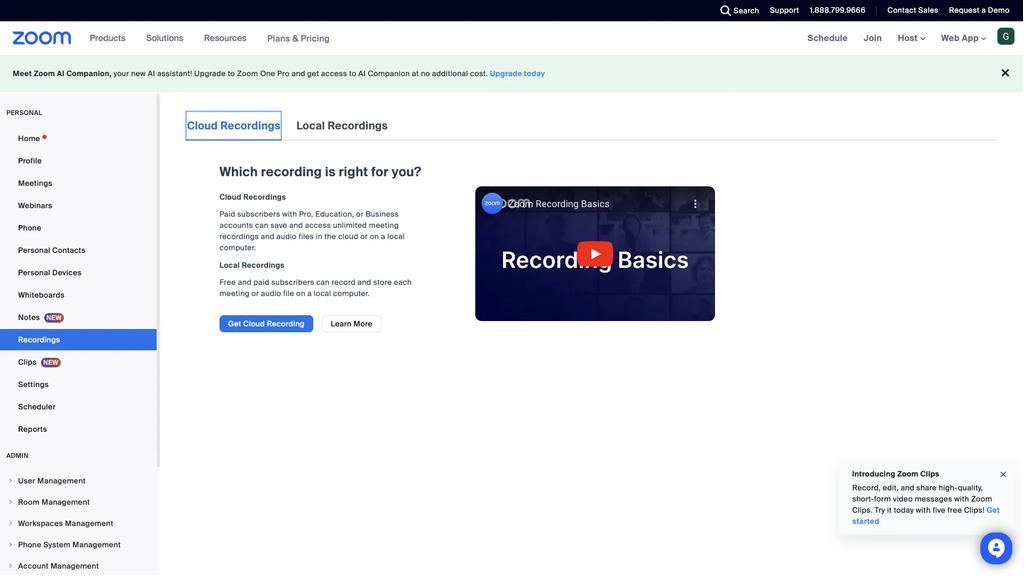 Task type: describe. For each thing, give the bounding box(es) containing it.
settings link
[[0, 374, 157, 396]]

1 vertical spatial or
[[361, 232, 368, 241]]

and down 'save' on the top of the page
[[261, 232, 275, 241]]

clips!
[[964, 506, 985, 516]]

workspaces management menu item
[[0, 514, 157, 534]]

profile link
[[0, 150, 157, 172]]

main content element
[[186, 111, 998, 343]]

meetings
[[18, 179, 52, 188]]

get cloud recording button
[[220, 316, 313, 333]]

1.888.799.9666
[[810, 5, 866, 15]]

right
[[339, 164, 368, 180]]

local inside the paid subscribers with pro, education, or business accounts can save and access unlimited meeting recordings and audio files in the cloud or on a local computer.
[[388, 232, 405, 241]]

cloud inside tab
[[187, 119, 218, 133]]

1 vertical spatial cloud recordings
[[220, 192, 286, 202]]

paid subscribers with pro, education, or business accounts can save and access unlimited meeting recordings and audio files in the cloud or on a local computer.
[[220, 210, 405, 253]]

personal contacts link
[[0, 240, 157, 261]]

it
[[887, 506, 892, 516]]

which recording is right for you?
[[220, 164, 421, 180]]

education,
[[315, 210, 354, 219]]

contacts
[[52, 246, 86, 255]]

join link
[[856, 21, 890, 55]]

user management
[[18, 477, 86, 486]]

cost.
[[470, 69, 488, 78]]

tabs of recording tab list
[[186, 111, 390, 141]]

pro,
[[299, 210, 313, 219]]

meeting inside free and paid subscribers can record and store each meeting or audio file on a local computer.
[[220, 289, 250, 299]]

meet zoom ai companion, your new ai assistant! upgrade to zoom one pro and get access to ai companion at no additional cost. upgrade today
[[13, 69, 545, 78]]

personal devices
[[18, 268, 82, 278]]

meetings link
[[0, 173, 157, 194]]

quality,
[[958, 484, 983, 493]]

right image for user management
[[7, 478, 14, 485]]

profile picture image
[[998, 28, 1015, 45]]

each
[[394, 278, 412, 287]]

pricing
[[301, 33, 330, 44]]

reports link
[[0, 419, 157, 440]]

messages
[[915, 495, 953, 504]]

plans
[[267, 33, 290, 44]]

home
[[18, 134, 40, 143]]

zoom inside record, edit, and share high-quality, short-form video messages with zoom clips. try it today with five free clips!
[[971, 495, 993, 504]]

resources
[[204, 33, 247, 44]]

for
[[371, 164, 389, 180]]

on inside the paid subscribers with pro, education, or business accounts can save and access unlimited meeting recordings and audio files in the cloud or on a local computer.
[[370, 232, 379, 241]]

banner containing products
[[0, 21, 1024, 56]]

room
[[18, 498, 40, 508]]

learn more button
[[322, 316, 382, 333]]

personal menu menu
[[0, 128, 157, 441]]

web
[[942, 33, 960, 44]]

contact sales
[[888, 5, 939, 15]]

phone system management menu item
[[0, 535, 157, 555]]

phone link
[[0, 218, 157, 239]]

companion
[[368, 69, 410, 78]]

get for get cloud recording
[[228, 319, 241, 329]]

devices
[[52, 268, 82, 278]]

sales
[[919, 5, 939, 15]]

zoom left "one"
[[237, 69, 258, 78]]

close image
[[1000, 469, 1008, 481]]

schedule
[[808, 33, 848, 44]]

phone for phone
[[18, 223, 41, 233]]

the
[[325, 232, 336, 241]]

free and paid subscribers can record and store each meeting or audio file on a local computer.
[[220, 278, 412, 299]]

today inside record, edit, and share high-quality, short-form video messages with zoom clips. try it today with five free clips!
[[894, 506, 914, 516]]

phone for phone system management
[[18, 541, 41, 550]]

meet
[[13, 69, 32, 78]]

new
[[131, 69, 146, 78]]

store
[[373, 278, 392, 287]]

&
[[293, 33, 299, 44]]

personal
[[6, 109, 42, 117]]

profile
[[18, 156, 42, 166]]

account management menu item
[[0, 557, 157, 576]]

clips link
[[0, 352, 157, 373]]

resources button
[[204, 21, 251, 55]]

today inside meet zoom ai companion, 'footer'
[[524, 69, 545, 78]]

account management
[[18, 562, 99, 571]]

host button
[[898, 33, 926, 44]]

2 ai from the left
[[148, 69, 155, 78]]

0 vertical spatial a
[[982, 5, 986, 15]]

1 vertical spatial clips
[[921, 470, 940, 479]]

web app button
[[942, 33, 987, 44]]

search
[[734, 6, 760, 15]]

support
[[770, 5, 800, 15]]

personal for personal contacts
[[18, 246, 50, 255]]

whiteboards
[[18, 291, 65, 300]]

assistant!
[[157, 69, 192, 78]]

business
[[366, 210, 399, 219]]

account
[[18, 562, 49, 571]]

clips.
[[852, 506, 873, 516]]

phone system management
[[18, 541, 121, 550]]

save
[[271, 221, 287, 230]]

five
[[933, 506, 946, 516]]

1 horizontal spatial cloud
[[220, 192, 242, 202]]

access inside meet zoom ai companion, 'footer'
[[321, 69, 347, 78]]

and left the store
[[358, 278, 371, 287]]

schedule link
[[800, 21, 856, 55]]

demo
[[988, 5, 1010, 15]]

user
[[18, 477, 35, 486]]

personal for personal devices
[[18, 268, 50, 278]]

get for get started
[[987, 506, 1000, 516]]

is
[[325, 164, 336, 180]]

0 horizontal spatial local recordings
[[220, 261, 285, 270]]

pro
[[277, 69, 290, 78]]

introducing zoom clips
[[852, 470, 940, 479]]

accounts
[[220, 221, 253, 230]]

whiteboards link
[[0, 285, 157, 306]]

upgrade today link
[[490, 69, 545, 78]]

recordings up 'right'
[[328, 119, 388, 133]]

search button
[[713, 0, 762, 21]]

files
[[299, 232, 314, 241]]

workspaces
[[18, 519, 63, 529]]

record, edit, and share high-quality, short-form video messages with zoom clips. try it today with five free clips!
[[852, 484, 993, 516]]

short-
[[852, 495, 874, 504]]

system
[[43, 541, 71, 550]]



Task type: vqa. For each thing, say whether or not it's contained in the screenshot.
All Notes icon
no



Task type: locate. For each thing, give the bounding box(es) containing it.
2 vertical spatial or
[[252, 289, 259, 299]]

right image inside phone system management menu item
[[7, 542, 14, 549]]

1 horizontal spatial today
[[894, 506, 914, 516]]

1 vertical spatial computer.
[[333, 289, 370, 299]]

2 vertical spatial cloud
[[243, 319, 265, 329]]

upgrade down product information navigation
[[194, 69, 226, 78]]

with
[[282, 210, 297, 219], [955, 495, 969, 504], [916, 506, 931, 516]]

cloud recordings inside tab
[[187, 119, 281, 133]]

can inside the paid subscribers with pro, education, or business accounts can save and access unlimited meeting recordings and audio files in the cloud or on a local computer.
[[255, 221, 269, 230]]

local up free
[[220, 261, 240, 270]]

0 horizontal spatial meeting
[[220, 289, 250, 299]]

products
[[90, 33, 125, 44]]

cloud
[[338, 232, 359, 241]]

a left demo
[[982, 5, 986, 15]]

1 horizontal spatial upgrade
[[490, 69, 522, 78]]

learn
[[331, 319, 352, 329]]

2 phone from the top
[[18, 541, 41, 550]]

right image left room
[[7, 500, 14, 506]]

1 vertical spatial local
[[220, 261, 240, 270]]

personal
[[18, 246, 50, 255], [18, 268, 50, 278]]

4 right image from the top
[[7, 542, 14, 549]]

scheduler
[[18, 402, 56, 412]]

recordings up paid
[[242, 261, 285, 270]]

app
[[962, 33, 979, 44]]

1 horizontal spatial ai
[[148, 69, 155, 78]]

0 horizontal spatial computer.
[[220, 243, 256, 253]]

on right 'file'
[[296, 289, 306, 299]]

on inside free and paid subscribers can record and store each meeting or audio file on a local computer.
[[296, 289, 306, 299]]

unlimited
[[333, 221, 367, 230]]

1 personal from the top
[[18, 246, 50, 255]]

management for workspaces management
[[65, 519, 113, 529]]

ai left the companion
[[359, 69, 366, 78]]

or inside free and paid subscribers can record and store each meeting or audio file on a local computer.
[[252, 289, 259, 299]]

meeting inside the paid subscribers with pro, education, or business accounts can save and access unlimited meeting recordings and audio files in the cloud or on a local computer.
[[369, 221, 399, 230]]

personal devices link
[[0, 262, 157, 284]]

or down paid
[[252, 289, 259, 299]]

plans & pricing
[[267, 33, 330, 44]]

local recordings up 'right'
[[297, 119, 388, 133]]

2 upgrade from the left
[[490, 69, 522, 78]]

phone
[[18, 223, 41, 233], [18, 541, 41, 550]]

ai left companion,
[[57, 69, 65, 78]]

to down resources dropdown button
[[228, 69, 235, 78]]

0 horizontal spatial get
[[228, 319, 241, 329]]

with down messages
[[916, 506, 931, 516]]

3 right image from the top
[[7, 521, 14, 527]]

2 right image from the top
[[7, 500, 14, 506]]

right image for phone system management
[[7, 542, 14, 549]]

clips up settings
[[18, 358, 37, 367]]

home link
[[0, 128, 157, 149]]

with inside the paid subscribers with pro, education, or business accounts can save and access unlimited meeting recordings and audio files in the cloud or on a local computer.
[[282, 210, 297, 219]]

right image left user
[[7, 478, 14, 485]]

clips
[[18, 358, 37, 367], [921, 470, 940, 479]]

recordings link
[[0, 329, 157, 351]]

0 vertical spatial subscribers
[[237, 210, 280, 219]]

2 horizontal spatial with
[[955, 495, 969, 504]]

can
[[255, 221, 269, 230], [316, 278, 330, 287]]

management up room management at bottom
[[37, 477, 86, 486]]

phone down "webinars"
[[18, 223, 41, 233]]

1 upgrade from the left
[[194, 69, 226, 78]]

webinars link
[[0, 195, 157, 216]]

zoom up edit, on the right bottom of the page
[[897, 470, 919, 479]]

admin
[[6, 452, 29, 461]]

0 vertical spatial clips
[[18, 358, 37, 367]]

1 horizontal spatial a
[[381, 232, 386, 241]]

form
[[874, 495, 891, 504]]

local recordings
[[297, 119, 388, 133], [220, 261, 285, 270]]

one
[[260, 69, 275, 78]]

can left 'save' on the top of the page
[[255, 221, 269, 230]]

1 vertical spatial meeting
[[220, 289, 250, 299]]

ai right the new
[[148, 69, 155, 78]]

1 horizontal spatial local
[[388, 232, 405, 241]]

solutions
[[146, 33, 183, 44]]

right image inside room management menu item
[[7, 500, 14, 506]]

today
[[524, 69, 545, 78], [894, 506, 914, 516]]

recordings inside personal menu menu
[[18, 335, 60, 345]]

1 horizontal spatial meeting
[[369, 221, 399, 230]]

can left record
[[316, 278, 330, 287]]

management for user management
[[37, 477, 86, 486]]

management for room management
[[42, 498, 90, 508]]

get down free
[[228, 319, 241, 329]]

0 vertical spatial can
[[255, 221, 269, 230]]

0 horizontal spatial ai
[[57, 69, 65, 78]]

audio down paid
[[261, 289, 281, 299]]

subscribers up 'file'
[[271, 278, 314, 287]]

personal contacts
[[18, 246, 86, 255]]

local inside free and paid subscribers can record and store each meeting or audio file on a local computer.
[[314, 289, 331, 299]]

recordings down notes
[[18, 335, 60, 345]]

get inside button
[[228, 319, 241, 329]]

local recordings inside tab
[[297, 119, 388, 133]]

and inside record, edit, and share high-quality, short-form video messages with zoom clips. try it today with five free clips!
[[901, 484, 915, 493]]

0 horizontal spatial cloud
[[187, 119, 218, 133]]

0 vertical spatial on
[[370, 232, 379, 241]]

1 vertical spatial today
[[894, 506, 914, 516]]

workspaces management
[[18, 519, 113, 529]]

management up account management menu item
[[73, 541, 121, 550]]

1 horizontal spatial computer.
[[333, 289, 370, 299]]

personal up personal devices
[[18, 246, 50, 255]]

and down pro,
[[289, 221, 303, 230]]

management down phone system management menu item
[[51, 562, 99, 571]]

more
[[354, 319, 373, 329]]

1 ai from the left
[[57, 69, 65, 78]]

banner
[[0, 21, 1024, 56]]

audio inside the paid subscribers with pro, education, or business accounts can save and access unlimited meeting recordings and audio files in the cloud or on a local computer.
[[277, 232, 297, 241]]

clips inside personal menu menu
[[18, 358, 37, 367]]

right image left workspaces
[[7, 521, 14, 527]]

a right 'file'
[[308, 289, 312, 299]]

1 vertical spatial get
[[987, 506, 1000, 516]]

0 horizontal spatial on
[[296, 289, 306, 299]]

meet zoom ai companion, footer
[[0, 55, 1024, 92]]

clips up share
[[921, 470, 940, 479]]

management
[[37, 477, 86, 486], [42, 498, 90, 508], [65, 519, 113, 529], [73, 541, 121, 550], [51, 562, 99, 571]]

free
[[948, 506, 962, 516]]

product information navigation
[[82, 21, 338, 56]]

room management menu item
[[0, 493, 157, 513]]

access up the in
[[305, 221, 331, 230]]

notes
[[18, 313, 40, 323]]

subscribers inside the paid subscribers with pro, education, or business accounts can save and access unlimited meeting recordings and audio files in the cloud or on a local computer.
[[237, 210, 280, 219]]

right image for room management
[[7, 500, 14, 506]]

can inside free and paid subscribers can record and store each meeting or audio file on a local computer.
[[316, 278, 330, 287]]

local right 'file'
[[314, 289, 331, 299]]

management up phone system management menu item
[[65, 519, 113, 529]]

0 vertical spatial get
[[228, 319, 241, 329]]

local recordings tab
[[295, 111, 390, 141]]

request
[[950, 5, 980, 15]]

try
[[875, 506, 885, 516]]

1 right image from the top
[[7, 478, 14, 485]]

cloud recordings
[[187, 119, 281, 133], [220, 192, 286, 202]]

1 horizontal spatial local
[[297, 119, 325, 133]]

reports
[[18, 425, 47, 434]]

0 vertical spatial cloud recordings
[[187, 119, 281, 133]]

subscribers up 'save' on the top of the page
[[237, 210, 280, 219]]

share
[[917, 484, 937, 493]]

with up free
[[955, 495, 969, 504]]

personal up whiteboards
[[18, 268, 50, 278]]

zoom up the clips!
[[971, 495, 993, 504]]

local down business
[[388, 232, 405, 241]]

5 right image from the top
[[7, 563, 14, 570]]

0 horizontal spatial clips
[[18, 358, 37, 367]]

recordings up which
[[221, 119, 281, 133]]

access right get
[[321, 69, 347, 78]]

meetings navigation
[[800, 21, 1024, 56]]

ai
[[57, 69, 65, 78], [148, 69, 155, 78], [359, 69, 366, 78]]

computer. inside free and paid subscribers can record and store each meeting or audio file on a local computer.
[[333, 289, 370, 299]]

contact
[[888, 5, 917, 15]]

0 vertical spatial or
[[356, 210, 364, 219]]

cloud recordings up which
[[187, 119, 281, 133]]

upgrade
[[194, 69, 226, 78], [490, 69, 522, 78]]

1 horizontal spatial with
[[916, 506, 931, 516]]

get started link
[[852, 506, 1000, 527]]

meeting down business
[[369, 221, 399, 230]]

at
[[412, 69, 419, 78]]

0 vertical spatial phone
[[18, 223, 41, 233]]

contact sales link
[[880, 0, 942, 21], [888, 5, 939, 15]]

on down business
[[370, 232, 379, 241]]

0 vertical spatial meeting
[[369, 221, 399, 230]]

meeting
[[369, 221, 399, 230], [220, 289, 250, 299]]

audio down 'save' on the top of the page
[[277, 232, 297, 241]]

notes link
[[0, 307, 157, 328]]

local recordings up paid
[[220, 261, 285, 270]]

audio
[[277, 232, 297, 241], [261, 289, 281, 299]]

companion,
[[66, 69, 112, 78]]

0 horizontal spatial upgrade
[[194, 69, 226, 78]]

1 horizontal spatial can
[[316, 278, 330, 287]]

2 personal from the top
[[18, 268, 50, 278]]

0 vertical spatial computer.
[[220, 243, 256, 253]]

1 to from the left
[[228, 69, 235, 78]]

1 vertical spatial local
[[314, 289, 331, 299]]

2 horizontal spatial a
[[982, 5, 986, 15]]

right image for account management
[[7, 563, 14, 570]]

recording
[[261, 164, 322, 180]]

0 horizontal spatial to
[[228, 69, 235, 78]]

cloud recordings down which
[[220, 192, 286, 202]]

0 vertical spatial access
[[321, 69, 347, 78]]

1.888.799.9666 button
[[802, 0, 869, 21], [810, 5, 866, 15]]

video
[[893, 495, 913, 504]]

paid
[[220, 210, 235, 219]]

get started
[[852, 506, 1000, 527]]

1 vertical spatial cloud
[[220, 192, 242, 202]]

1 horizontal spatial to
[[349, 69, 357, 78]]

management inside "menu item"
[[37, 477, 86, 486]]

get
[[228, 319, 241, 329], [987, 506, 1000, 516]]

user management menu item
[[0, 471, 157, 492]]

0 vertical spatial with
[[282, 210, 297, 219]]

your
[[114, 69, 129, 78]]

to left the companion
[[349, 69, 357, 78]]

1 vertical spatial phone
[[18, 541, 41, 550]]

0 horizontal spatial local
[[220, 261, 240, 270]]

2 vertical spatial a
[[308, 289, 312, 299]]

phone inside menu item
[[18, 541, 41, 550]]

and up video
[[901, 484, 915, 493]]

products button
[[90, 21, 130, 55]]

right image inside "workspaces management" menu item
[[7, 521, 14, 527]]

1 vertical spatial on
[[296, 289, 306, 299]]

admin menu menu
[[0, 471, 157, 576]]

2 horizontal spatial ai
[[359, 69, 366, 78]]

management for account management
[[51, 562, 99, 571]]

a inside free and paid subscribers can record and store each meeting or audio file on a local computer.
[[308, 289, 312, 299]]

1 phone from the top
[[18, 223, 41, 233]]

audio inside free and paid subscribers can record and store each meeting or audio file on a local computer.
[[261, 289, 281, 299]]

0 horizontal spatial local
[[314, 289, 331, 299]]

0 vertical spatial today
[[524, 69, 545, 78]]

1 vertical spatial audio
[[261, 289, 281, 299]]

recordings
[[221, 119, 281, 133], [328, 119, 388, 133], [243, 192, 286, 202], [242, 261, 285, 270], [18, 335, 60, 345]]

zoom logo image
[[13, 31, 71, 45]]

1 vertical spatial a
[[381, 232, 386, 241]]

cloud recordings tab
[[186, 111, 282, 141]]

record
[[332, 278, 356, 287]]

recording
[[267, 319, 305, 329]]

get inside get started
[[987, 506, 1000, 516]]

get right the clips!
[[987, 506, 1000, 516]]

with up 'save' on the top of the page
[[282, 210, 297, 219]]

recordings up 'save' on the top of the page
[[243, 192, 286, 202]]

right image left the account
[[7, 563, 14, 570]]

2 to from the left
[[349, 69, 357, 78]]

1 vertical spatial with
[[955, 495, 969, 504]]

subscribers inside free and paid subscribers can record and store each meeting or audio file on a local computer.
[[271, 278, 314, 287]]

1 vertical spatial subscribers
[[271, 278, 314, 287]]

join
[[864, 33, 882, 44]]

computer. down record
[[333, 289, 370, 299]]

which
[[220, 164, 258, 180]]

and left paid
[[238, 278, 252, 287]]

0 vertical spatial local recordings
[[297, 119, 388, 133]]

a inside the paid subscribers with pro, education, or business accounts can save and access unlimited meeting recordings and audio files in the cloud or on a local computer.
[[381, 232, 386, 241]]

1 horizontal spatial clips
[[921, 470, 940, 479]]

local inside local recordings tab
[[297, 119, 325, 133]]

phone up the account
[[18, 541, 41, 550]]

record,
[[852, 484, 881, 493]]

get
[[307, 69, 319, 78]]

2 horizontal spatial cloud
[[243, 319, 265, 329]]

1 vertical spatial can
[[316, 278, 330, 287]]

request a demo
[[950, 5, 1010, 15]]

local up which recording is right for you?
[[297, 119, 325, 133]]

settings
[[18, 380, 49, 390]]

0 vertical spatial personal
[[18, 246, 50, 255]]

2 vertical spatial with
[[916, 506, 931, 516]]

scheduler link
[[0, 397, 157, 418]]

right image
[[7, 478, 14, 485], [7, 500, 14, 506], [7, 521, 14, 527], [7, 542, 14, 549], [7, 563, 14, 570]]

plans & pricing link
[[267, 33, 330, 44], [267, 33, 330, 44]]

and inside meet zoom ai companion, 'footer'
[[292, 69, 305, 78]]

0 horizontal spatial with
[[282, 210, 297, 219]]

1 vertical spatial personal
[[18, 268, 50, 278]]

1 horizontal spatial get
[[987, 506, 1000, 516]]

management inside menu item
[[73, 541, 121, 550]]

request a demo link
[[942, 0, 1024, 21], [950, 5, 1010, 15]]

web app
[[942, 33, 979, 44]]

or right the cloud
[[361, 232, 368, 241]]

and left get
[[292, 69, 305, 78]]

1 vertical spatial access
[[305, 221, 331, 230]]

0 vertical spatial local
[[297, 119, 325, 133]]

0 vertical spatial local
[[388, 232, 405, 241]]

meeting down free
[[220, 289, 250, 299]]

a down business
[[381, 232, 386, 241]]

0 vertical spatial audio
[[277, 232, 297, 241]]

webinars
[[18, 201, 52, 211]]

0 vertical spatial cloud
[[187, 119, 218, 133]]

upgrade right cost.
[[490, 69, 522, 78]]

management up the workspaces management
[[42, 498, 90, 508]]

access inside the paid subscribers with pro, education, or business accounts can save and access unlimited meeting recordings and audio files in the cloud or on a local computer.
[[305, 221, 331, 230]]

0 horizontal spatial a
[[308, 289, 312, 299]]

recordings
[[220, 232, 259, 241]]

computer. down recordings
[[220, 243, 256, 253]]

1 horizontal spatial local recordings
[[297, 119, 388, 133]]

1 horizontal spatial on
[[370, 232, 379, 241]]

a
[[982, 5, 986, 15], [381, 232, 386, 241], [308, 289, 312, 299]]

phone inside personal menu menu
[[18, 223, 41, 233]]

0 horizontal spatial can
[[255, 221, 269, 230]]

right image left system
[[7, 542, 14, 549]]

right image inside account management menu item
[[7, 563, 14, 570]]

computer. inside the paid subscribers with pro, education, or business accounts can save and access unlimited meeting recordings and audio files in the cloud or on a local computer.
[[220, 243, 256, 253]]

free
[[220, 278, 236, 287]]

3 ai from the left
[[359, 69, 366, 78]]

or up unlimited
[[356, 210, 364, 219]]

cloud inside button
[[243, 319, 265, 329]]

1 vertical spatial local recordings
[[220, 261, 285, 270]]

introducing
[[852, 470, 896, 479]]

right image inside user management "menu item"
[[7, 478, 14, 485]]

get cloud recording
[[228, 319, 305, 329]]

zoom right meet
[[34, 69, 55, 78]]

high-
[[939, 484, 958, 493]]

0 horizontal spatial today
[[524, 69, 545, 78]]

right image for workspaces management
[[7, 521, 14, 527]]

in
[[316, 232, 323, 241]]

learn more
[[331, 319, 373, 329]]



